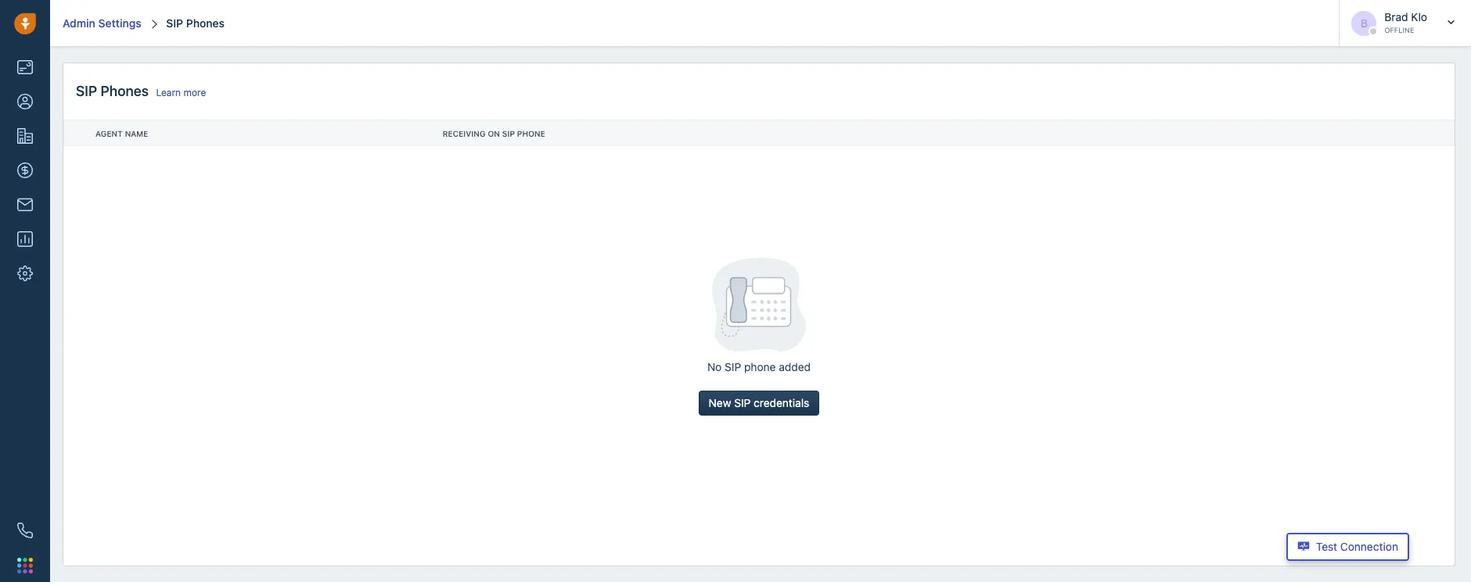 Task type: locate. For each thing, give the bounding box(es) containing it.
0 horizontal spatial phones
[[101, 83, 149, 99]]

agent
[[95, 129, 123, 139]]

on
[[488, 129, 500, 139]]

sip phones learn more
[[76, 83, 206, 99]]

admin settings link
[[63, 16, 141, 29]]

name
[[125, 129, 148, 139]]

admin settings
[[63, 16, 141, 29]]

1 vertical spatial phones
[[101, 83, 149, 99]]

new sip credentials button
[[699, 391, 820, 416]]

phone element
[[9, 516, 41, 547]]

settings
[[98, 16, 141, 29]]

klo
[[1411, 10, 1427, 23]]

added
[[779, 361, 811, 374]]

brad
[[1385, 10, 1408, 23]]

phones up agent name
[[101, 83, 149, 99]]

sip phones link
[[163, 16, 225, 29]]

learn
[[156, 87, 181, 99]]

sip right new
[[734, 397, 751, 410]]

sip
[[166, 16, 183, 29], [76, 83, 97, 99], [502, 129, 515, 139], [725, 361, 741, 374], [734, 397, 751, 410]]

no sip phone added
[[707, 361, 811, 374]]

0 vertical spatial phones
[[186, 16, 225, 29]]

sip right on
[[502, 129, 515, 139]]

phones for sip phones learn more
[[101, 83, 149, 99]]

phones
[[186, 16, 225, 29], [101, 83, 149, 99]]

phones for sip phones
[[186, 16, 225, 29]]

new
[[709, 397, 731, 410]]

receiving on sip phone
[[443, 129, 545, 139]]

no
[[707, 361, 722, 374]]

1 horizontal spatial phones
[[186, 16, 225, 29]]

phones up more
[[186, 16, 225, 29]]

sip inside button
[[734, 397, 751, 410]]

phone
[[744, 361, 776, 374]]

sip right no
[[725, 361, 741, 374]]

test
[[1316, 541, 1337, 554]]

learn more link
[[156, 87, 206, 99]]

receiving
[[443, 129, 486, 139]]

agent name
[[95, 129, 148, 139]]



Task type: describe. For each thing, give the bounding box(es) containing it.
more
[[183, 87, 206, 99]]

new sip credentials
[[709, 397, 809, 410]]

sip up agent
[[76, 83, 97, 99]]

sip right settings
[[166, 16, 183, 29]]

sip phones
[[166, 16, 225, 29]]

phone
[[517, 129, 545, 139]]

freshworks switcher image
[[17, 559, 33, 574]]

phone image
[[17, 523, 33, 539]]

no sip phone added image
[[712, 258, 806, 352]]

offline
[[1385, 25, 1414, 34]]

connection
[[1340, 541, 1398, 554]]

admin
[[63, 16, 95, 29]]

b
[[1361, 16, 1368, 29]]

credentials
[[754, 397, 809, 410]]

brad klo offline
[[1385, 10, 1427, 34]]

test connection
[[1316, 541, 1398, 554]]



Task type: vqa. For each thing, say whether or not it's contained in the screenshot.
the leftmost Phones
yes



